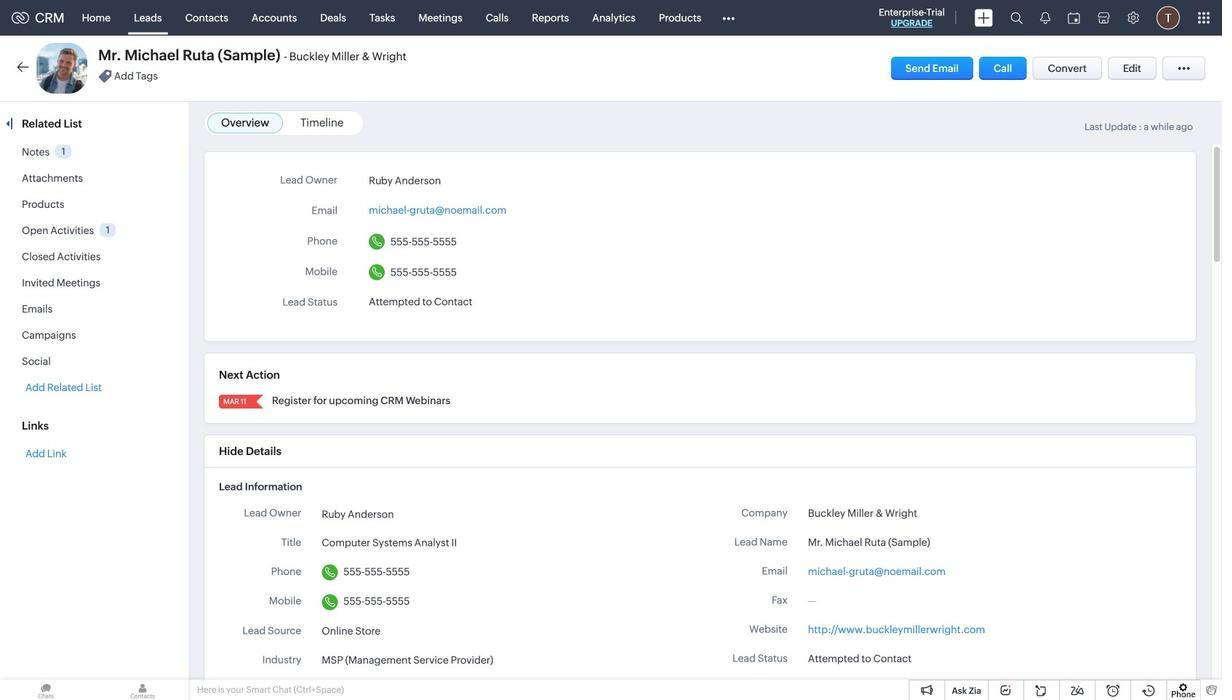 Task type: vqa. For each thing, say whether or not it's contained in the screenshot.
Search element
yes



Task type: describe. For each thing, give the bounding box(es) containing it.
search element
[[1002, 0, 1032, 36]]

contacts image
[[97, 680, 188, 701]]

calendar image
[[1068, 12, 1080, 24]]

logo image
[[12, 12, 29, 24]]

profile element
[[1148, 0, 1189, 35]]

create menu image
[[975, 9, 993, 27]]

profile image
[[1157, 6, 1180, 29]]



Task type: locate. For each thing, give the bounding box(es) containing it.
signals image
[[1040, 12, 1050, 24]]

Other Modules field
[[713, 6, 744, 29]]

signals element
[[1032, 0, 1059, 36]]

search image
[[1010, 12, 1023, 24]]

create menu element
[[966, 0, 1002, 35]]

chats image
[[0, 680, 92, 701]]



